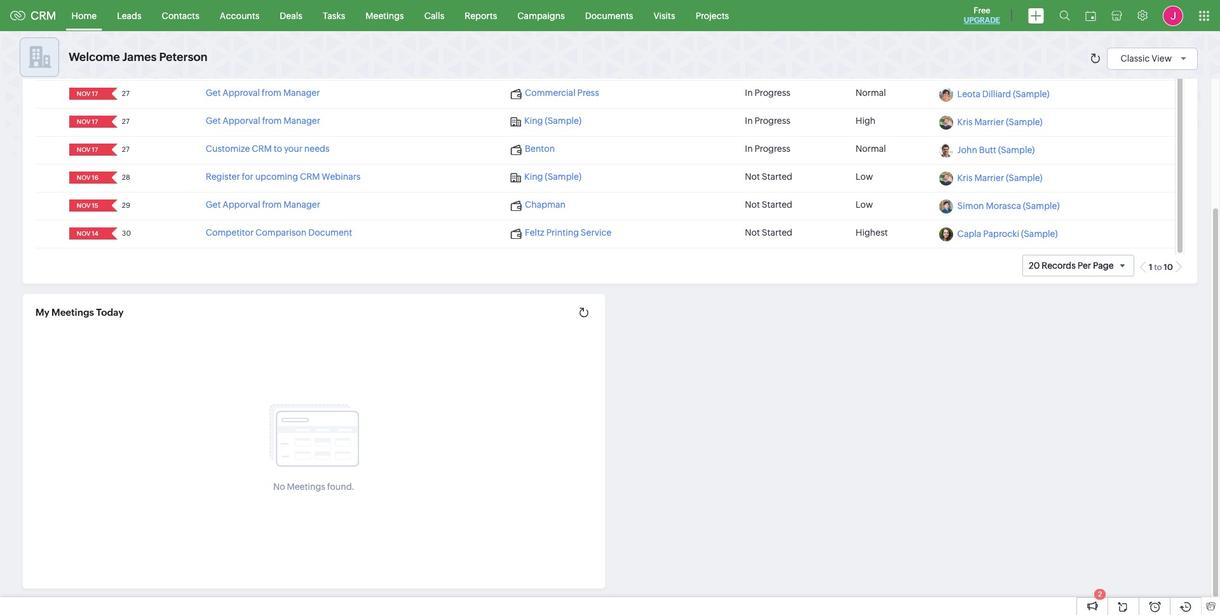 Task type: locate. For each thing, give the bounding box(es) containing it.
approval
[[223, 88, 260, 98]]

kris marrier (sample) link down dilliard at the top right of page
[[958, 117, 1043, 127]]

king (sample) down commercial press link at top
[[525, 116, 582, 126]]

get up customize
[[206, 116, 221, 126]]

1 marrier from the top
[[975, 117, 1005, 127]]

2 horizontal spatial crm
[[300, 172, 320, 182]]

classic
[[1121, 53, 1151, 63]]

1 vertical spatial kris marrier (sample)
[[958, 173, 1043, 183]]

accounts
[[220, 10, 260, 21]]

1 kris from the top
[[958, 117, 973, 127]]

(sample) down leota dilliard (sample)
[[1007, 117, 1043, 127]]

james
[[122, 50, 157, 64]]

1 not from the top
[[745, 172, 760, 182]]

feltz
[[525, 228, 545, 238]]

peterson
[[159, 50, 208, 64]]

2 vertical spatial not started
[[745, 228, 793, 238]]

1 27 from the top
[[122, 90, 130, 97]]

profile element
[[1156, 0, 1192, 31]]

2 vertical spatial crm
[[300, 172, 320, 182]]

get apporval from manager down get approval from manager
[[206, 116, 320, 126]]

kris for low
[[958, 173, 973, 183]]

(sample) for simon morasca (sample) link
[[1024, 201, 1060, 211]]

0 vertical spatial in progress
[[745, 88, 791, 98]]

highest
[[856, 228, 888, 238]]

from down upcoming
[[262, 200, 282, 210]]

normal for john butt (sample)
[[856, 144, 887, 154]]

deals link
[[270, 0, 313, 31]]

1 vertical spatial king (sample)
[[525, 172, 582, 182]]

0 vertical spatial get apporval from manager link
[[206, 116, 320, 126]]

1 get apporval from manager link from the top
[[206, 116, 320, 126]]

kris down 'john'
[[958, 173, 973, 183]]

meetings for my meetings today
[[52, 307, 94, 318]]

king down the benton 'link'
[[525, 172, 543, 182]]

(sample) down commercial press
[[545, 116, 582, 126]]

in for press
[[745, 88, 753, 98]]

2 low from the top
[[856, 200, 874, 210]]

visits link
[[644, 0, 686, 31]]

(sample) right "morasca"
[[1024, 201, 1060, 211]]

king up the benton 'link'
[[525, 116, 543, 126]]

for
[[242, 172, 254, 182]]

1 apporval from the top
[[223, 116, 260, 126]]

1 king from the top
[[525, 116, 543, 126]]

0 vertical spatial not
[[745, 172, 760, 182]]

1 vertical spatial not
[[745, 200, 760, 210]]

simon
[[958, 201, 985, 211]]

1 vertical spatial get apporval from manager link
[[206, 200, 320, 210]]

1 in from the top
[[745, 88, 753, 98]]

projects link
[[686, 0, 740, 31]]

progress
[[755, 88, 791, 98], [755, 116, 791, 126], [755, 144, 791, 154]]

from for commercial
[[262, 88, 282, 98]]

not started for (sample)
[[745, 172, 793, 182]]

not started
[[745, 172, 793, 182], [745, 200, 793, 210], [745, 228, 793, 238]]

(sample) up simon morasca (sample) link
[[1007, 173, 1043, 183]]

visits
[[654, 10, 676, 21]]

2 normal from the top
[[856, 144, 887, 154]]

normal up 'high'
[[856, 88, 887, 98]]

get approval from manager link
[[206, 88, 320, 98]]

0 horizontal spatial crm
[[31, 9, 56, 22]]

king (sample) link for in progress
[[511, 116, 582, 127]]

chapman link
[[511, 200, 566, 211]]

marrier for low
[[975, 173, 1005, 183]]

1 vertical spatial get
[[206, 116, 221, 126]]

1 vertical spatial in
[[745, 116, 753, 126]]

2 vertical spatial progress
[[755, 144, 791, 154]]

0 vertical spatial apporval
[[223, 116, 260, 126]]

(sample)
[[1014, 89, 1050, 99], [545, 116, 582, 126], [1007, 117, 1043, 127], [999, 145, 1036, 155], [545, 172, 582, 182], [1007, 173, 1043, 183], [1024, 201, 1060, 211], [1022, 229, 1058, 239]]

not for (sample)
[[745, 172, 760, 182]]

1 vertical spatial crm
[[252, 144, 272, 154]]

1 vertical spatial king (sample) link
[[511, 172, 582, 183]]

from right approval at top
[[262, 88, 282, 98]]

1 vertical spatial manager
[[284, 116, 320, 126]]

1 vertical spatial from
[[262, 116, 282, 126]]

3 get from the top
[[206, 200, 221, 210]]

my
[[36, 307, 49, 318]]

leota
[[958, 89, 981, 99]]

feltz printing service
[[525, 228, 612, 238]]

today
[[96, 307, 124, 318]]

to left your
[[274, 144, 282, 154]]

progress for press
[[755, 88, 791, 98]]

27
[[122, 90, 130, 97], [122, 118, 130, 125], [122, 146, 130, 153]]

2 27 from the top
[[122, 118, 130, 125]]

crm link
[[10, 9, 56, 22]]

apporval for king (sample)
[[223, 116, 260, 126]]

1 normal from the top
[[856, 88, 887, 98]]

low
[[856, 172, 874, 182], [856, 200, 874, 210]]

king (sample) link for not started
[[511, 172, 582, 183]]

from up customize crm to your needs link
[[262, 116, 282, 126]]

commercial
[[525, 88, 576, 98]]

3 not from the top
[[745, 228, 760, 238]]

1 vertical spatial get apporval from manager
[[206, 200, 320, 210]]

to
[[274, 144, 282, 154], [1155, 263, 1163, 272]]

1 king (sample) from the top
[[525, 116, 582, 126]]

crm up for
[[252, 144, 272, 154]]

(sample) for leota dilliard (sample) link
[[1014, 89, 1050, 99]]

3 started from the top
[[762, 228, 793, 238]]

0 vertical spatial kris
[[958, 117, 973, 127]]

normal down 'high'
[[856, 144, 887, 154]]

1 kris marrier (sample) link from the top
[[958, 117, 1043, 127]]

1 kris marrier (sample) from the top
[[958, 117, 1043, 127]]

0 vertical spatial get
[[206, 88, 221, 98]]

get left approval at top
[[206, 88, 221, 98]]

3 not started from the top
[[745, 228, 793, 238]]

2 kris marrier (sample) from the top
[[958, 173, 1043, 183]]

1 not started from the top
[[745, 172, 793, 182]]

0 vertical spatial crm
[[31, 9, 56, 22]]

30
[[122, 230, 131, 237]]

2 horizontal spatial meetings
[[366, 10, 404, 21]]

1 get from the top
[[206, 88, 221, 98]]

0 vertical spatial normal
[[856, 88, 887, 98]]

0 vertical spatial get apporval from manager
[[206, 116, 320, 126]]

crm left home
[[31, 9, 56, 22]]

get
[[206, 88, 221, 98], [206, 116, 221, 126], [206, 200, 221, 210]]

0 vertical spatial king (sample)
[[525, 116, 582, 126]]

marrier up butt
[[975, 117, 1005, 127]]

create menu element
[[1021, 0, 1052, 31]]

0 vertical spatial king
[[525, 116, 543, 126]]

2 vertical spatial not
[[745, 228, 760, 238]]

campaigns link
[[508, 0, 575, 31]]

(sample) right butt
[[999, 145, 1036, 155]]

2 kris marrier (sample) link from the top
[[958, 173, 1043, 183]]

2 kris from the top
[[958, 173, 973, 183]]

commercial press link
[[511, 88, 600, 99]]

0 vertical spatial kris marrier (sample)
[[958, 117, 1043, 127]]

2 vertical spatial get
[[206, 200, 221, 210]]

not for printing
[[745, 228, 760, 238]]

0 horizontal spatial to
[[274, 144, 282, 154]]

john
[[958, 145, 978, 155]]

2 king from the top
[[525, 172, 543, 182]]

king (sample) for not started
[[525, 172, 582, 182]]

service
[[581, 228, 612, 238]]

1 vertical spatial kris
[[958, 173, 973, 183]]

0 vertical spatial from
[[262, 88, 282, 98]]

1 in progress from the top
[[745, 88, 791, 98]]

apporval down for
[[223, 200, 260, 210]]

create menu image
[[1029, 8, 1045, 23]]

home
[[72, 10, 97, 21]]

1 vertical spatial apporval
[[223, 200, 260, 210]]

2 vertical spatial meetings
[[287, 482, 325, 492]]

1 horizontal spatial crm
[[252, 144, 272, 154]]

(sample) right paprocki
[[1022, 229, 1058, 239]]

low down 'high'
[[856, 172, 874, 182]]

kris marrier (sample) down dilliard at the top right of page
[[958, 117, 1043, 127]]

apporval
[[223, 116, 260, 126], [223, 200, 260, 210]]

1 vertical spatial progress
[[755, 116, 791, 126]]

reports link
[[455, 0, 508, 31]]

kris marrier (sample) up "morasca"
[[958, 173, 1043, 183]]

crm down "needs"
[[300, 172, 320, 182]]

1 low from the top
[[856, 172, 874, 182]]

kris up 'john'
[[958, 117, 973, 127]]

(sample) for john butt (sample) link
[[999, 145, 1036, 155]]

2 in progress from the top
[[745, 116, 791, 126]]

not started for printing
[[745, 228, 793, 238]]

0 vertical spatial to
[[274, 144, 282, 154]]

to right 1
[[1155, 263, 1163, 272]]

get apporval from manager link
[[206, 116, 320, 126], [206, 200, 320, 210]]

king for register for upcoming crm webinars
[[525, 172, 543, 182]]

chapman
[[525, 200, 566, 210]]

2 not from the top
[[745, 200, 760, 210]]

get apporval from manager down upcoming
[[206, 200, 320, 210]]

kris marrier (sample) link
[[958, 117, 1043, 127], [958, 173, 1043, 183]]

get apporval from manager link down upcoming
[[206, 200, 320, 210]]

apporval down approval at top
[[223, 116, 260, 126]]

printing
[[547, 228, 579, 238]]

0 horizontal spatial meetings
[[52, 307, 94, 318]]

2 not started from the top
[[745, 200, 793, 210]]

manager for king
[[284, 116, 320, 126]]

in
[[745, 88, 753, 98], [745, 116, 753, 126], [745, 144, 753, 154]]

get down register
[[206, 200, 221, 210]]

27 for get apporval from manager
[[122, 118, 130, 125]]

get apporval from manager link down get approval from manager
[[206, 116, 320, 126]]

0 vertical spatial manager
[[283, 88, 320, 98]]

leads link
[[107, 0, 152, 31]]

2
[[1099, 591, 1103, 598]]

king
[[525, 116, 543, 126], [525, 172, 543, 182]]

2 in from the top
[[745, 116, 753, 126]]

2 vertical spatial manager
[[284, 200, 320, 210]]

3 in from the top
[[745, 144, 753, 154]]

2 progress from the top
[[755, 116, 791, 126]]

2 vertical spatial in progress
[[745, 144, 791, 154]]

0 vertical spatial progress
[[755, 88, 791, 98]]

tasks
[[323, 10, 345, 21]]

3 progress from the top
[[755, 144, 791, 154]]

2 apporval from the top
[[223, 200, 260, 210]]

2 vertical spatial in
[[745, 144, 753, 154]]

meetings link
[[356, 0, 414, 31]]

0 vertical spatial low
[[856, 172, 874, 182]]

not
[[745, 172, 760, 182], [745, 200, 760, 210], [745, 228, 760, 238]]

1 vertical spatial not started
[[745, 200, 793, 210]]

1 horizontal spatial to
[[1155, 263, 1163, 272]]

2 vertical spatial 27
[[122, 146, 130, 153]]

1 vertical spatial marrier
[[975, 173, 1005, 183]]

0 vertical spatial king (sample) link
[[511, 116, 582, 127]]

0 vertical spatial 27
[[122, 90, 130, 97]]

2 king (sample) link from the top
[[511, 172, 582, 183]]

2 get apporval from manager link from the top
[[206, 200, 320, 210]]

dilliard
[[983, 89, 1012, 99]]

0 vertical spatial kris marrier (sample) link
[[958, 117, 1043, 127]]

1 started from the top
[[762, 172, 793, 182]]

2 king (sample) from the top
[[525, 172, 582, 182]]

john butt (sample)
[[958, 145, 1036, 155]]

2 get from the top
[[206, 116, 221, 126]]

kris marrier (sample) link for high
[[958, 117, 1043, 127]]

kris marrier (sample) link up "morasca"
[[958, 173, 1043, 183]]

marrier down butt
[[975, 173, 1005, 183]]

king (sample) up chapman
[[525, 172, 582, 182]]

2 get apporval from manager from the top
[[206, 200, 320, 210]]

0 vertical spatial started
[[762, 172, 793, 182]]

leads
[[117, 10, 142, 21]]

progress for (sample)
[[755, 116, 791, 126]]

1 vertical spatial to
[[1155, 263, 1163, 272]]

28
[[122, 174, 130, 181]]

1 king (sample) link from the top
[[511, 116, 582, 127]]

meetings right my
[[52, 307, 94, 318]]

0 vertical spatial marrier
[[975, 117, 1005, 127]]

1 vertical spatial started
[[762, 200, 793, 210]]

low up highest
[[856, 200, 874, 210]]

welcome
[[69, 50, 120, 64]]

king (sample) link up benton
[[511, 116, 582, 127]]

1 vertical spatial low
[[856, 200, 874, 210]]

1 vertical spatial 27
[[122, 118, 130, 125]]

crm
[[31, 9, 56, 22], [252, 144, 272, 154], [300, 172, 320, 182]]

kris marrier (sample)
[[958, 117, 1043, 127], [958, 173, 1043, 183]]

meetings left calls
[[366, 10, 404, 21]]

capla paprocki (sample) link
[[958, 229, 1058, 239]]

1 vertical spatial in progress
[[745, 116, 791, 126]]

king (sample) link
[[511, 116, 582, 127], [511, 172, 582, 183]]

(sample) right dilliard at the top right of page
[[1014, 89, 1050, 99]]

1 vertical spatial meetings
[[52, 307, 94, 318]]

from for king
[[262, 116, 282, 126]]

10
[[1164, 263, 1174, 272]]

1 horizontal spatial meetings
[[287, 482, 325, 492]]

from
[[262, 88, 282, 98], [262, 116, 282, 126], [262, 200, 282, 210]]

kris marrier (sample) for low
[[958, 173, 1043, 183]]

(sample) up chapman
[[545, 172, 582, 182]]

in progress for (sample)
[[745, 116, 791, 126]]

2 vertical spatial started
[[762, 228, 793, 238]]

customize
[[206, 144, 250, 154]]

in for (sample)
[[745, 116, 753, 126]]

0 vertical spatial in
[[745, 88, 753, 98]]

1 vertical spatial normal
[[856, 144, 887, 154]]

1 get apporval from manager from the top
[[206, 116, 320, 126]]

tasks link
[[313, 0, 356, 31]]

1 vertical spatial kris marrier (sample) link
[[958, 173, 1043, 183]]

meetings right no
[[287, 482, 325, 492]]

kris for high
[[958, 117, 973, 127]]

king (sample) for in progress
[[525, 116, 582, 126]]

reports
[[465, 10, 497, 21]]

1 progress from the top
[[755, 88, 791, 98]]

3 27 from the top
[[122, 146, 130, 153]]

get apporval from manager for chapman
[[206, 200, 320, 210]]

2 marrier from the top
[[975, 173, 1005, 183]]

1 vertical spatial king
[[525, 172, 543, 182]]

0 vertical spatial not started
[[745, 172, 793, 182]]

meetings
[[366, 10, 404, 21], [52, 307, 94, 318], [287, 482, 325, 492]]

king (sample) link up chapman
[[511, 172, 582, 183]]

None field
[[73, 88, 103, 100], [73, 116, 103, 128], [73, 144, 103, 156], [73, 172, 103, 184], [73, 200, 103, 212], [73, 228, 103, 240], [73, 88, 103, 100], [73, 116, 103, 128], [73, 144, 103, 156], [73, 172, 103, 184], [73, 200, 103, 212], [73, 228, 103, 240]]



Task type: vqa. For each thing, say whether or not it's contained in the screenshot.


Task type: describe. For each thing, give the bounding box(es) containing it.
started for (sample)
[[762, 172, 793, 182]]

campaigns
[[518, 10, 565, 21]]

get for king
[[206, 116, 221, 126]]

projects
[[696, 10, 729, 21]]

no meetings found.
[[273, 482, 355, 492]]

deals
[[280, 10, 303, 21]]

29
[[122, 202, 130, 209]]

register for upcoming crm webinars
[[206, 172, 361, 182]]

3 in progress from the top
[[745, 144, 791, 154]]

benton link
[[511, 144, 555, 155]]

(sample) for kris marrier (sample) link related to high
[[1007, 117, 1043, 127]]

2 vertical spatial from
[[262, 200, 282, 210]]

low for kris marrier (sample)
[[856, 172, 874, 182]]

king for get apporval from manager
[[525, 116, 543, 126]]

morasca
[[986, 201, 1022, 211]]

your
[[284, 144, 303, 154]]

register
[[206, 172, 240, 182]]

(sample) for low's kris marrier (sample) link
[[1007, 173, 1043, 183]]

my meetings today
[[36, 307, 124, 318]]

feltz printing service link
[[511, 228, 612, 239]]

simon morasca (sample) link
[[958, 201, 1060, 211]]

kris marrier (sample) for high
[[958, 117, 1043, 127]]

found.
[[327, 482, 355, 492]]

document
[[308, 228, 352, 238]]

upcoming
[[255, 172, 298, 182]]

0 vertical spatial meetings
[[366, 10, 404, 21]]

accounts link
[[210, 0, 270, 31]]

free upgrade
[[964, 6, 1001, 25]]

contacts
[[162, 10, 200, 21]]

comparison
[[256, 228, 307, 238]]

simon morasca (sample)
[[958, 201, 1060, 211]]

competitor
[[206, 228, 254, 238]]

customize crm to your needs
[[206, 144, 330, 154]]

press
[[578, 88, 600, 98]]

get for commercial
[[206, 88, 221, 98]]

profile image
[[1164, 5, 1184, 26]]

2 started from the top
[[762, 200, 793, 210]]

1 to 10
[[1150, 263, 1174, 272]]

calendar image
[[1086, 10, 1097, 21]]

register for upcoming crm webinars link
[[206, 172, 361, 182]]

high
[[856, 116, 876, 126]]

leota dilliard (sample) link
[[958, 89, 1050, 99]]

search element
[[1052, 0, 1078, 31]]

1
[[1150, 263, 1153, 272]]

webinars
[[322, 172, 361, 182]]

butt
[[980, 145, 997, 155]]

needs
[[304, 144, 330, 154]]

marrier for high
[[975, 117, 1005, 127]]

commercial press
[[525, 88, 600, 98]]

capla paprocki (sample)
[[958, 229, 1058, 239]]

upgrade
[[964, 16, 1001, 25]]

competitor comparison document link
[[206, 228, 352, 238]]

kris marrier (sample) link for low
[[958, 173, 1043, 183]]

documents link
[[575, 0, 644, 31]]

get apporval from manager link for king (sample)
[[206, 116, 320, 126]]

welcome james peterson
[[69, 50, 208, 64]]

meetings for no meetings found.
[[287, 482, 325, 492]]

manager for commercial
[[283, 88, 320, 98]]

john butt (sample) link
[[958, 145, 1036, 155]]

contacts link
[[152, 0, 210, 31]]

get apporval from manager link for chapman
[[206, 200, 320, 210]]

free
[[974, 6, 991, 15]]

no
[[273, 482, 285, 492]]

classic view
[[1121, 53, 1173, 63]]

low for simon morasca (sample)
[[856, 200, 874, 210]]

calls
[[425, 10, 445, 21]]

started for printing
[[762, 228, 793, 238]]

leota dilliard (sample)
[[958, 89, 1050, 99]]

customize crm to your needs link
[[206, 144, 330, 154]]

get apporval from manager for king (sample)
[[206, 116, 320, 126]]

normal for leota dilliard (sample)
[[856, 88, 887, 98]]

get approval from manager
[[206, 88, 320, 98]]

classic view link
[[1121, 53, 1192, 63]]

apporval for chapman
[[223, 200, 260, 210]]

competitor comparison document
[[206, 228, 352, 238]]

in progress for press
[[745, 88, 791, 98]]

paprocki
[[984, 229, 1020, 239]]

home link
[[61, 0, 107, 31]]

calls link
[[414, 0, 455, 31]]

(sample) for capla paprocki (sample) link on the top right of page
[[1022, 229, 1058, 239]]

documents
[[586, 10, 634, 21]]

view
[[1152, 53, 1173, 63]]

search image
[[1060, 10, 1071, 21]]

27 for customize crm to your needs
[[122, 146, 130, 153]]

27 for get approval from manager
[[122, 90, 130, 97]]

benton
[[525, 144, 555, 154]]

capla
[[958, 229, 982, 239]]



